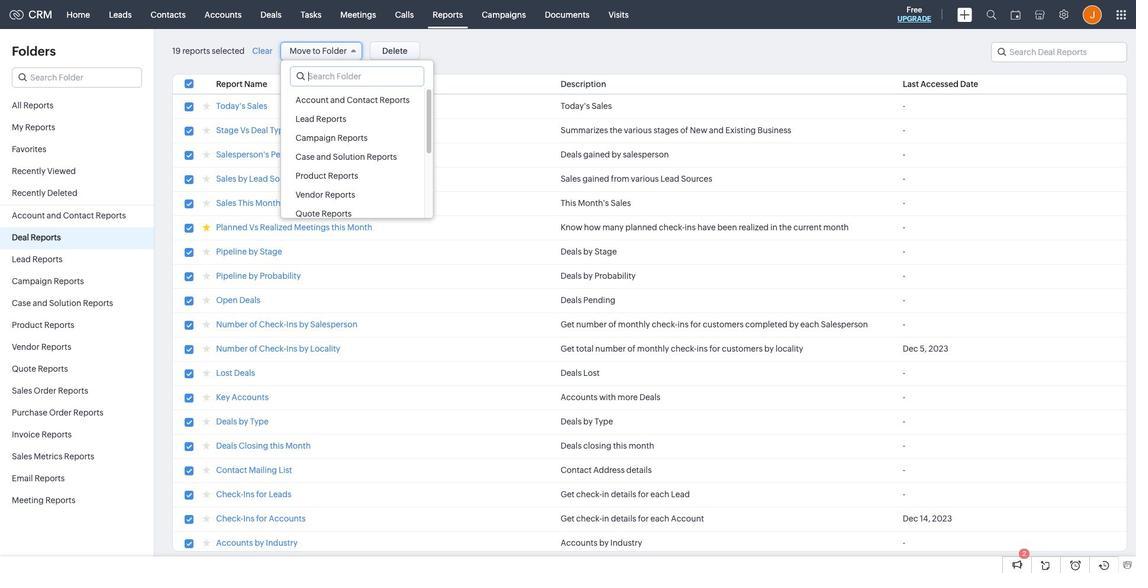 Task type: describe. For each thing, give the bounding box(es) containing it.
4 option from the top
[[281, 147, 425, 166]]

search element
[[980, 0, 1004, 29]]

calendar image
[[1011, 10, 1021, 19]]

logo image
[[9, 10, 24, 19]]

3 option from the top
[[281, 128, 425, 147]]

7 option from the top
[[281, 204, 425, 223]]

1 horizontal spatial search folder text field
[[290, 67, 424, 86]]

profile image
[[1084, 5, 1102, 24]]

create menu element
[[951, 0, 980, 29]]



Task type: locate. For each thing, give the bounding box(es) containing it.
create menu image
[[958, 7, 973, 22]]

Search Folder text field
[[290, 67, 424, 86], [12, 68, 142, 87]]

Search Deal Reports text field
[[992, 43, 1127, 62]]

profile element
[[1076, 0, 1110, 29]]

6 option from the top
[[281, 185, 425, 204]]

5 option from the top
[[281, 166, 425, 185]]

1 option from the top
[[281, 91, 425, 110]]

search image
[[987, 9, 997, 20]]

0 horizontal spatial search folder text field
[[12, 68, 142, 87]]

None field
[[280, 42, 362, 60]]

option
[[281, 91, 425, 110], [281, 110, 425, 128], [281, 128, 425, 147], [281, 147, 425, 166], [281, 166, 425, 185], [281, 185, 425, 204], [281, 204, 425, 223]]

list box
[[281, 88, 434, 223]]

2 option from the top
[[281, 110, 425, 128]]



Task type: vqa. For each thing, say whether or not it's contained in the screenshot.
'Create Menu' element
yes



